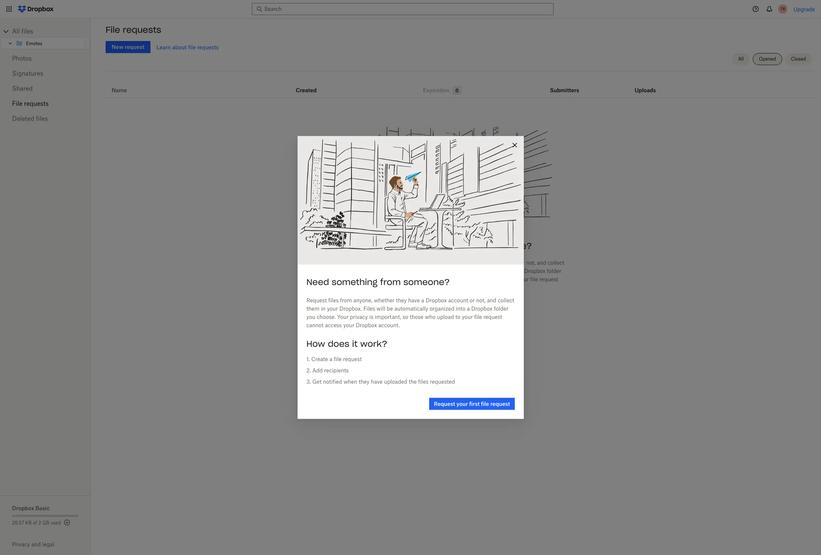 Task type: describe. For each thing, give the bounding box(es) containing it.
1 vertical spatial file requests
[[12, 100, 49, 107]]

0 vertical spatial file
[[106, 25, 120, 35]]

0 vertical spatial file requests
[[106, 25, 161, 35]]

28.57
[[12, 521, 24, 526]]

name
[[112, 87, 127, 94]]

0 vertical spatial they
[[446, 260, 457, 266]]

request your first file request
[[434, 401, 510, 408]]

1 vertical spatial account
[[448, 297, 468, 304]]

1.
[[306, 356, 310, 363]]

dropbox logo - go to the homepage image
[[15, 3, 56, 15]]

created button
[[296, 86, 317, 95]]

of
[[33, 521, 37, 526]]

0 vertical spatial requests
[[123, 25, 161, 35]]

dropbox basic
[[12, 506, 50, 512]]

request your first file request button
[[429, 398, 515, 411]]

1 vertical spatial something
[[332, 277, 378, 288]]

2 horizontal spatial and
[[537, 260, 546, 266]]

0 vertical spatial or
[[520, 260, 525, 266]]

add
[[312, 368, 323, 374]]

0 horizontal spatial automatically
[[394, 306, 428, 312]]

work?
[[360, 339, 387, 349]]

0 vertical spatial access
[[432, 285, 449, 291]]

1 horizontal spatial request
[[356, 260, 377, 266]]

shared
[[12, 85, 33, 92]]

created
[[296, 87, 317, 94]]

0 horizontal spatial to
[[455, 314, 460, 320]]

1 horizontal spatial automatically
[[447, 268, 481, 275]]

1 vertical spatial file
[[12, 100, 22, 107]]

first
[[469, 401, 480, 408]]

how
[[306, 339, 325, 349]]

signatures link
[[12, 66, 78, 81]]

0 horizontal spatial important,
[[375, 314, 401, 320]]

1 horizontal spatial anyone,
[[403, 260, 422, 266]]

1 horizontal spatial files
[[416, 268, 428, 275]]

request inside request your first file request button
[[434, 401, 455, 408]]

anyone, inside dialog
[[353, 297, 372, 304]]

1 horizontal spatial into
[[509, 268, 518, 275]]

upgrade
[[793, 6, 815, 12]]

1 vertical spatial who
[[425, 314, 435, 320]]

0 vertical spatial so
[[459, 276, 464, 283]]

files inside tree
[[21, 28, 33, 35]]

1 vertical spatial someone?
[[403, 277, 450, 288]]

0 vertical spatial is
[[425, 276, 429, 283]]

emotes link
[[15, 39, 83, 48]]

1 horizontal spatial account.
[[485, 285, 507, 291]]

how does it work?
[[306, 339, 387, 349]]

dialog containing need something from someone?
[[297, 136, 524, 420]]

1 horizontal spatial important,
[[431, 276, 457, 283]]

0 horizontal spatial and
[[31, 542, 41, 548]]

0 vertical spatial folder
[[547, 268, 561, 275]]

global header element
[[0, 0, 821, 18]]

0 vertical spatial collect
[[548, 260, 564, 266]]

0 vertical spatial will
[[429, 268, 438, 275]]

1 horizontal spatial organized
[[483, 268, 507, 275]]

privacy and legal link
[[12, 542, 91, 548]]

1 vertical spatial requests
[[197, 44, 219, 50]]

2 vertical spatial they
[[359, 379, 369, 385]]

0 horizontal spatial account.
[[378, 322, 400, 329]]

gb
[[42, 521, 49, 526]]

0 horizontal spatial not,
[[476, 297, 486, 304]]

uploaded
[[384, 379, 407, 385]]

basic
[[35, 506, 50, 512]]

0 horizontal spatial files
[[363, 306, 375, 312]]

learn
[[157, 44, 171, 50]]

1 vertical spatial so
[[403, 314, 408, 320]]

0 vertical spatial not,
[[526, 260, 536, 266]]

2.
[[306, 368, 311, 374]]

learn about file requests link
[[157, 44, 219, 50]]

1 horizontal spatial upload
[[493, 276, 510, 283]]

request inside button
[[490, 401, 510, 408]]

0 vertical spatial in
[[374, 268, 378, 275]]

0 horizontal spatial request
[[306, 297, 327, 304]]

1 horizontal spatial cannot
[[414, 285, 431, 291]]

requests inside file requests link
[[24, 100, 49, 107]]

1 horizontal spatial account
[[498, 260, 518, 266]]

privacy
[[12, 542, 30, 548]]

1 vertical spatial into
[[456, 306, 465, 312]]

1 vertical spatial request files from anyone, whether they have a dropbox account or not, and collect them in your dropbox. files will be automatically organized into a dropbox folder you choose. your privacy is important, so those who upload to your file request cannot access your dropbox account.
[[306, 297, 514, 329]]

file inside button
[[481, 401, 489, 408]]

dropbox. inside dialog
[[339, 306, 362, 312]]

closed
[[791, 56, 806, 62]]

0 vertical spatial them
[[359, 268, 372, 275]]

cannot inside dialog
[[306, 322, 324, 329]]

0 horizontal spatial organized
[[430, 306, 454, 312]]

0 horizontal spatial or
[[470, 297, 475, 304]]

1 horizontal spatial they
[[396, 297, 407, 304]]

opened
[[759, 56, 776, 62]]

1 vertical spatial be
[[387, 306, 393, 312]]

1 vertical spatial those
[[410, 314, 423, 320]]

all button
[[732, 53, 750, 65]]

0 vertical spatial your
[[393, 276, 404, 283]]

0 vertical spatial someone?
[[486, 241, 532, 252]]

1 vertical spatial privacy
[[350, 314, 368, 320]]

row containing name
[[106, 74, 815, 98]]

all for all
[[738, 56, 744, 62]]



Task type: locate. For each thing, give the bounding box(es) containing it.
1 horizontal spatial someone?
[[486, 241, 532, 252]]

1 horizontal spatial or
[[520, 260, 525, 266]]

choose.
[[373, 276, 392, 283], [317, 314, 336, 320]]

them
[[359, 268, 372, 275], [306, 306, 319, 312]]

dropbox.
[[392, 268, 415, 275], [339, 306, 362, 312]]

1 vertical spatial will
[[377, 306, 385, 312]]

2 horizontal spatial requests
[[197, 44, 219, 50]]

and
[[537, 260, 546, 266], [487, 297, 496, 304], [31, 542, 41, 548]]

cannot
[[414, 285, 431, 291], [306, 322, 324, 329]]

2 vertical spatial and
[[31, 542, 41, 548]]

1 vertical spatial dropbox.
[[339, 306, 362, 312]]

file requests up learn
[[106, 25, 161, 35]]

when
[[344, 379, 357, 385]]

signatures
[[12, 70, 43, 77]]

requests up learn
[[123, 25, 161, 35]]

0 vertical spatial choose.
[[373, 276, 392, 283]]

0 vertical spatial need
[[389, 241, 411, 252]]

photos link
[[12, 51, 78, 66]]

pro trial element
[[449, 86, 462, 95]]

notified
[[323, 379, 342, 385]]

0 horizontal spatial into
[[456, 306, 465, 312]]

2 vertical spatial request
[[434, 401, 455, 408]]

them inside dialog
[[306, 306, 319, 312]]

0 horizontal spatial they
[[359, 379, 369, 385]]

all up photos
[[12, 28, 20, 35]]

not,
[[526, 260, 536, 266], [476, 297, 486, 304]]

deleted files
[[12, 115, 48, 123]]

1 horizontal spatial who
[[481, 276, 491, 283]]

1 horizontal spatial them
[[359, 268, 372, 275]]

file requests link
[[12, 96, 78, 111]]

all inside the all "button"
[[738, 56, 744, 62]]

closed button
[[785, 53, 812, 65]]

or
[[520, 260, 525, 266], [470, 297, 475, 304]]

1 vertical spatial is
[[369, 314, 373, 320]]

0 vertical spatial something
[[414, 241, 460, 252]]

0 vertical spatial files
[[416, 268, 428, 275]]

all left the "opened" on the right
[[738, 56, 744, 62]]

1 vertical spatial to
[[455, 314, 460, 320]]

will
[[429, 268, 438, 275], [377, 306, 385, 312]]

is
[[425, 276, 429, 283], [369, 314, 373, 320]]

from
[[462, 241, 483, 252], [390, 260, 402, 266], [380, 277, 401, 288], [340, 297, 352, 304]]

deleted files link
[[12, 111, 78, 126]]

1 column header from the left
[[550, 77, 580, 95]]

requested
[[430, 379, 455, 385]]

about
[[172, 44, 187, 50]]

get
[[312, 379, 322, 385]]

so
[[459, 276, 464, 283], [403, 314, 408, 320]]

does
[[328, 339, 349, 349]]

your
[[380, 268, 391, 275], [518, 276, 529, 283], [450, 285, 461, 291], [327, 306, 338, 312], [462, 314, 473, 320], [343, 322, 354, 329], [456, 401, 468, 408]]

upload
[[493, 276, 510, 283], [437, 314, 454, 320]]

1 vertical spatial have
[[408, 297, 420, 304]]

all files tree
[[1, 25, 91, 49]]

0 vertical spatial anyone,
[[403, 260, 422, 266]]

automatically
[[447, 268, 481, 275], [394, 306, 428, 312]]

all files
[[12, 28, 33, 35]]

access inside dialog
[[325, 322, 342, 329]]

1 horizontal spatial choose.
[[373, 276, 392, 283]]

1 vertical spatial choose.
[[317, 314, 336, 320]]

0 horizontal spatial who
[[425, 314, 435, 320]]

someone?
[[486, 241, 532, 252], [403, 277, 450, 288]]

1 horizontal spatial be
[[440, 268, 446, 275]]

2 horizontal spatial request
[[434, 401, 455, 408]]

you
[[362, 276, 371, 283], [306, 314, 315, 320]]

in inside dialog
[[321, 306, 326, 312]]

requests right about
[[197, 44, 219, 50]]

0 vertical spatial be
[[440, 268, 446, 275]]

1 vertical spatial need something from someone?
[[306, 277, 450, 288]]

0 horizontal spatial dropbox.
[[339, 306, 362, 312]]

collect inside dialog
[[498, 297, 514, 304]]

you inside dialog
[[306, 314, 315, 320]]

kb
[[25, 521, 32, 526]]

1 vertical spatial access
[[325, 322, 342, 329]]

1 vertical spatial need
[[306, 277, 329, 288]]

recipients
[[324, 368, 349, 374]]

file
[[106, 25, 120, 35], [12, 100, 22, 107]]

need
[[389, 241, 411, 252], [306, 277, 329, 288]]

privacy and legal
[[12, 542, 54, 548]]

1 vertical spatial anyone,
[[353, 297, 372, 304]]

3. get notified when they have uploaded the files requested
[[306, 379, 455, 385]]

0 vertical spatial all
[[12, 28, 20, 35]]

they
[[446, 260, 457, 266], [396, 297, 407, 304], [359, 379, 369, 385]]

shared link
[[12, 81, 78, 96]]

1 horizontal spatial you
[[362, 276, 371, 283]]

1 vertical spatial upload
[[437, 314, 454, 320]]

legal
[[42, 542, 54, 548]]

1 horizontal spatial all
[[738, 56, 744, 62]]

it
[[352, 339, 358, 349]]

1 horizontal spatial folder
[[547, 268, 561, 275]]

1 vertical spatial collect
[[498, 297, 514, 304]]

1 horizontal spatial so
[[459, 276, 464, 283]]

1 vertical spatial them
[[306, 306, 319, 312]]

1 horizontal spatial is
[[425, 276, 429, 283]]

those
[[466, 276, 479, 283], [410, 314, 423, 320]]

get more space image
[[62, 519, 71, 528]]

3.
[[306, 379, 311, 385]]

photos
[[12, 55, 32, 62]]

0 vertical spatial upload
[[493, 276, 510, 283]]

row
[[106, 74, 815, 98]]

file
[[188, 44, 196, 50], [530, 276, 538, 283], [474, 314, 482, 320], [334, 356, 342, 363], [481, 401, 489, 408]]

deleted
[[12, 115, 34, 123]]

1 horizontal spatial dropbox.
[[392, 268, 415, 275]]

0 horizontal spatial them
[[306, 306, 319, 312]]

1 vertical spatial your
[[337, 314, 348, 320]]

file requests up deleted files
[[12, 100, 49, 107]]

0 vertical spatial to
[[511, 276, 516, 283]]

opened button
[[753, 53, 782, 65]]

your inside button
[[456, 401, 468, 408]]

folder
[[547, 268, 561, 275], [494, 306, 508, 312]]

request
[[356, 260, 377, 266], [306, 297, 327, 304], [434, 401, 455, 408]]

organized
[[483, 268, 507, 275], [430, 306, 454, 312]]

request files from anyone, whether they have a dropbox account or not, and collect them in your dropbox. files will be automatically organized into a dropbox folder you choose. your privacy is important, so those who upload to your file request cannot access your dropbox account.
[[356, 260, 564, 291], [306, 297, 514, 329]]

dialog
[[297, 136, 524, 420]]

1 vertical spatial account.
[[378, 322, 400, 329]]

privacy
[[406, 276, 424, 283], [350, 314, 368, 320]]

0 horizontal spatial have
[[371, 379, 383, 385]]

whether
[[424, 260, 444, 266], [374, 297, 394, 304]]

0 vertical spatial whether
[[424, 260, 444, 266]]

1 horizontal spatial will
[[429, 268, 438, 275]]

file requests
[[106, 25, 161, 35], [12, 100, 49, 107]]

and inside dialog
[[487, 297, 496, 304]]

1 horizontal spatial collect
[[548, 260, 564, 266]]

1 horizontal spatial those
[[466, 276, 479, 283]]

2 vertical spatial have
[[371, 379, 383, 385]]

to
[[511, 276, 516, 283], [455, 314, 460, 320]]

0 horizontal spatial privacy
[[350, 314, 368, 320]]

0 horizontal spatial column header
[[550, 77, 580, 95]]

1 horizontal spatial not,
[[526, 260, 536, 266]]

requests up deleted files
[[24, 100, 49, 107]]

1 vertical spatial folder
[[494, 306, 508, 312]]

0 vertical spatial request files from anyone, whether they have a dropbox account or not, and collect them in your dropbox. files will be automatically organized into a dropbox folder you choose. your privacy is important, so those who upload to your file request cannot access your dropbox account.
[[356, 260, 564, 291]]

all
[[12, 28, 20, 35], [738, 56, 744, 62]]

1 vertical spatial they
[[396, 297, 407, 304]]

a
[[471, 260, 474, 266], [520, 268, 523, 275], [421, 297, 424, 304], [467, 306, 470, 312], [329, 356, 332, 363]]

be
[[440, 268, 446, 275], [387, 306, 393, 312]]

1 vertical spatial files
[[363, 306, 375, 312]]

0 vertical spatial into
[[509, 268, 518, 275]]

request
[[539, 276, 558, 283], [483, 314, 502, 320], [343, 356, 362, 363], [490, 401, 510, 408]]

need something from someone? inside dialog
[[306, 277, 450, 288]]

1 vertical spatial all
[[738, 56, 744, 62]]

1. create a file request
[[306, 356, 362, 363]]

0 horizontal spatial will
[[377, 306, 385, 312]]

learn about file requests
[[157, 44, 219, 50]]

into
[[509, 268, 518, 275], [456, 306, 465, 312]]

collect
[[548, 260, 564, 266], [498, 297, 514, 304]]

1 horizontal spatial privacy
[[406, 276, 424, 283]]

0 vertical spatial have
[[458, 260, 470, 266]]

upgrade link
[[793, 6, 815, 12]]

1 horizontal spatial access
[[432, 285, 449, 291]]

2
[[38, 521, 41, 526]]

1 horizontal spatial whether
[[424, 260, 444, 266]]

your
[[393, 276, 404, 283], [337, 314, 348, 320]]

used
[[51, 521, 61, 526]]

1 vertical spatial not,
[[476, 297, 486, 304]]

0 vertical spatial dropbox.
[[392, 268, 415, 275]]

0 horizontal spatial need
[[306, 277, 329, 288]]

0 vertical spatial need something from someone?
[[389, 241, 532, 252]]

1 horizontal spatial file
[[106, 25, 120, 35]]

files
[[21, 28, 33, 35], [36, 115, 48, 123], [378, 260, 389, 266], [328, 297, 339, 304], [418, 379, 428, 385]]

upload inside dialog
[[437, 314, 454, 320]]

2. add recipients
[[306, 368, 349, 374]]

1 horizontal spatial requests
[[123, 25, 161, 35]]

2 horizontal spatial have
[[458, 260, 470, 266]]

the
[[409, 379, 417, 385]]

important,
[[431, 276, 457, 283], [375, 314, 401, 320]]

1 horizontal spatial to
[[511, 276, 516, 283]]

1 vertical spatial whether
[[374, 297, 394, 304]]

0 vertical spatial who
[[481, 276, 491, 283]]

column header
[[550, 77, 580, 95], [635, 77, 665, 95]]

requests
[[123, 25, 161, 35], [197, 44, 219, 50], [24, 100, 49, 107]]

1 vertical spatial important,
[[375, 314, 401, 320]]

2 vertical spatial requests
[[24, 100, 49, 107]]

need something from someone?
[[389, 241, 532, 252], [306, 277, 450, 288]]

0 horizontal spatial folder
[[494, 306, 508, 312]]

2 column header from the left
[[635, 77, 665, 95]]

1 horizontal spatial your
[[393, 276, 404, 283]]

something
[[414, 241, 460, 252], [332, 277, 378, 288]]

account
[[498, 260, 518, 266], [448, 297, 468, 304]]

all for all files
[[12, 28, 20, 35]]

emotes
[[26, 41, 42, 46]]

1 horizontal spatial something
[[414, 241, 460, 252]]

all files link
[[12, 25, 91, 37]]

create
[[311, 356, 328, 363]]

28.57 kb of 2 gb used
[[12, 521, 61, 526]]

all inside "all files" link
[[12, 28, 20, 35]]



Task type: vqa. For each thing, say whether or not it's contained in the screenshot.
How
yes



